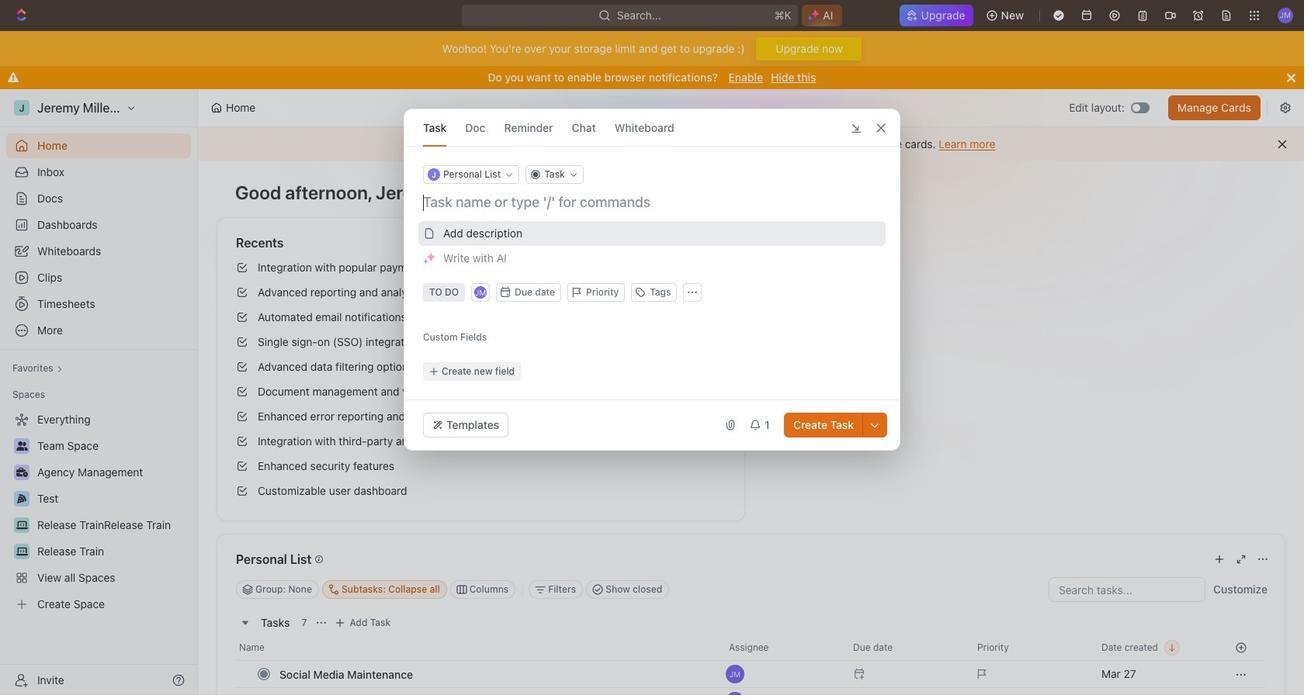 Task type: describe. For each thing, give the bounding box(es) containing it.
sidebar navigation
[[0, 89, 198, 696]]

tree inside the sidebar navigation
[[6, 408, 191, 618]]

Search tasks... text field
[[1050, 579, 1206, 602]]



Task type: locate. For each thing, give the bounding box(es) containing it.
dialog
[[404, 109, 901, 451]]

Task name or type '/' for commands text field
[[423, 193, 885, 212]]

tree
[[6, 408, 191, 618]]

alert
[[198, 127, 1305, 162]]



Task type: vqa. For each thing, say whether or not it's contained in the screenshot.
'Sidebar' NAVIGATION
yes



